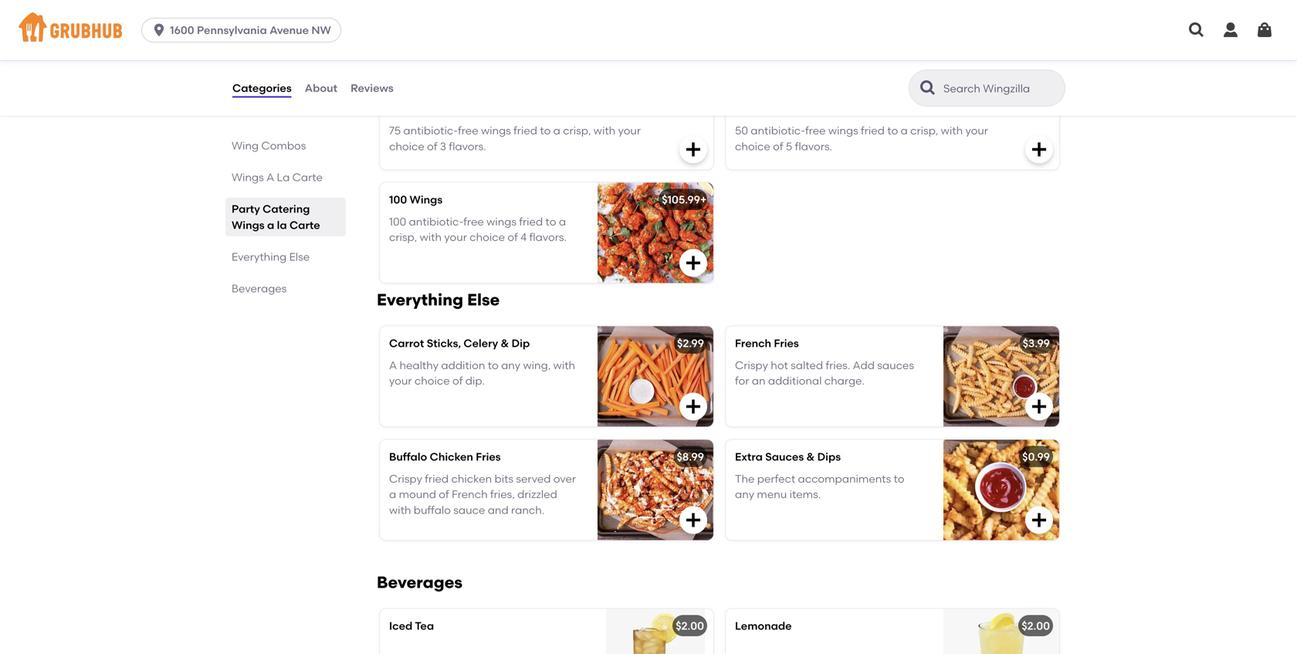 Task type: locate. For each thing, give the bounding box(es) containing it.
0 vertical spatial &
[[501, 337, 509, 350]]

buffalo
[[389, 450, 427, 463]]

french inside crispy fried chicken bits served over a mound of french fries, drizzled with buffalo sauce and ranch.
[[452, 488, 488, 501]]

antibiotic-
[[403, 124, 458, 137], [751, 124, 805, 137], [409, 215, 464, 228]]

lemonade
[[735, 619, 792, 633]]

choice left 3
[[389, 140, 425, 153]]

50 for 50 wings
[[735, 102, 748, 115]]

free
[[458, 124, 478, 137], [805, 124, 826, 137], [464, 215, 484, 228]]

0 horizontal spatial beverages
[[232, 282, 287, 295]]

free for 4
[[464, 215, 484, 228]]

& left dip
[[501, 337, 509, 350]]

perfect
[[757, 472, 795, 485]]

choice for 3
[[389, 140, 425, 153]]

party catering wings a la carte down the wings a la carte
[[232, 202, 320, 232]]

svg image for 50 antibiotic-free wings fried to a crisp, with your choice of 5 flavors.
[[1030, 140, 1049, 159]]

of for 3
[[427, 140, 438, 153]]

0 horizontal spatial fries
[[476, 450, 501, 463]]

1 horizontal spatial a
[[389, 359, 397, 372]]

crisp,
[[563, 124, 591, 137], [911, 124, 938, 137], [389, 231, 417, 244]]

party catering wings a la carte up 75 antibiotic-free wings fried to a crisp, with your choice of 3 flavors.
[[377, 55, 637, 75]]

1 horizontal spatial french
[[735, 337, 771, 350]]

iced tea image
[[598, 609, 714, 654]]

a inside 50 antibiotic-free wings fried to a crisp, with your choice of 5 flavors.
[[901, 124, 908, 137]]

iced
[[389, 619, 413, 633]]

0 horizontal spatial &
[[501, 337, 509, 350]]

a left the la
[[266, 171, 274, 184]]

100 antibiotic-free wings fried to a crisp, with your choice of 4 flavors.
[[389, 215, 567, 244]]

any down the
[[735, 488, 754, 501]]

buffalo
[[414, 503, 451, 517]]

a inside crispy fried chicken bits served over a mound of french fries, drizzled with buffalo sauce and ranch.
[[389, 488, 396, 501]]

to inside a healthy addition to any wing, with your choice of dip.
[[488, 359, 499, 372]]

over
[[554, 472, 576, 485]]

0 vertical spatial else
[[289, 250, 310, 263]]

1 vertical spatial &
[[807, 450, 815, 463]]

an
[[752, 374, 766, 387]]

0 horizontal spatial flavors.
[[449, 140, 486, 153]]

chicken
[[430, 450, 473, 463]]

to inside the perfect accompaniments to any menu items.
[[894, 472, 905, 485]]

nw
[[311, 24, 331, 37]]

1 vertical spatial everything else
[[377, 290, 500, 310]]

75 for 75 antibiotic-free wings fried to a crisp, with your choice of 3 flavors.
[[389, 124, 401, 137]]

0 vertical spatial everything else
[[232, 250, 310, 263]]

fries
[[774, 337, 799, 350], [476, 450, 501, 463]]

+
[[1046, 101, 1052, 114], [700, 193, 707, 206]]

antibiotic- up 5
[[751, 124, 805, 137]]

svg image
[[1188, 21, 1206, 39], [1256, 21, 1274, 39], [684, 254, 703, 272], [684, 511, 703, 529], [1030, 511, 1049, 529]]

0 vertical spatial 75
[[389, 102, 401, 115]]

mound
[[399, 488, 436, 501]]

with for 50 antibiotic-free wings fried to a crisp, with your choice of 5 flavors.
[[941, 124, 963, 137]]

crispy hot salted fries. add sauces for an additional charge.
[[735, 359, 914, 387]]

1 $2.00 from the left
[[676, 619, 704, 633]]

1 horizontal spatial else
[[467, 290, 500, 310]]

tea
[[415, 619, 434, 633]]

reviews
[[351, 81, 394, 94]]

any inside a healthy addition to any wing, with your choice of dip.
[[501, 359, 521, 372]]

1 vertical spatial +
[[700, 193, 707, 206]]

everything
[[232, 250, 287, 263], [377, 290, 463, 310]]

to
[[540, 124, 551, 137], [887, 124, 898, 137], [546, 215, 556, 228], [488, 359, 499, 372], [894, 472, 905, 485]]

antibiotic- up 3
[[403, 124, 458, 137]]

$105.99 +
[[662, 193, 707, 206]]

french fries image
[[944, 326, 1059, 427]]

0 horizontal spatial catering
[[263, 202, 310, 215]]

1 horizontal spatial crispy
[[735, 359, 768, 372]]

dip.
[[465, 374, 485, 387]]

free inside the 100 antibiotic-free wings fried to a crisp, with your choice of 4 flavors.
[[464, 215, 484, 228]]

1 vertical spatial la
[[277, 219, 287, 232]]

$3.99
[[1023, 337, 1050, 350]]

crispy for an
[[735, 359, 768, 372]]

of left 3
[[427, 140, 438, 153]]

a inside the 100 antibiotic-free wings fried to a crisp, with your choice of 4 flavors.
[[559, 215, 566, 228]]

1 horizontal spatial flavors.
[[529, 231, 567, 244]]

of inside a healthy addition to any wing, with your choice of dip.
[[453, 374, 463, 387]]

2 $2.00 from the left
[[1022, 619, 1050, 633]]

2 horizontal spatial crisp,
[[911, 124, 938, 137]]

1 vertical spatial a
[[389, 359, 397, 372]]

0 horizontal spatial la
[[277, 219, 287, 232]]

1 vertical spatial carte
[[292, 171, 323, 184]]

crispy up an
[[735, 359, 768, 372]]

flavors. inside the 100 antibiotic-free wings fried to a crisp, with your choice of 4 flavors.
[[529, 231, 567, 244]]

2 horizontal spatial flavors.
[[795, 140, 832, 153]]

party
[[377, 55, 421, 75], [232, 202, 260, 215]]

svg image for 75 antibiotic-free wings fried to a crisp, with your choice of 3 flavors.
[[684, 140, 703, 159]]

of for 4
[[508, 231, 518, 244]]

fried inside the 100 antibiotic-free wings fried to a crisp, with your choice of 4 flavors.
[[519, 215, 543, 228]]

any down dip
[[501, 359, 521, 372]]

1 75 from the top
[[389, 102, 401, 115]]

0 vertical spatial everything
[[232, 250, 287, 263]]

of inside crispy fried chicken bits served over a mound of french fries, drizzled with buffalo sauce and ranch.
[[439, 488, 449, 501]]

flavors. right 3
[[449, 140, 486, 153]]

of left 5
[[773, 140, 783, 153]]

antibiotic- down 100 wings
[[409, 215, 464, 228]]

0 horizontal spatial crispy
[[389, 472, 422, 485]]

healthy
[[400, 359, 439, 372]]

+ for $105.99 +
[[700, 193, 707, 206]]

0 horizontal spatial else
[[289, 250, 310, 263]]

50 inside 50 antibiotic-free wings fried to a crisp, with your choice of 5 flavors.
[[735, 124, 748, 137]]

0 horizontal spatial $2.00
[[676, 619, 704, 633]]

of up buffalo
[[439, 488, 449, 501]]

buffalo chicken fries image
[[598, 440, 714, 540]]

1 50 from the top
[[735, 102, 748, 115]]

the
[[735, 472, 755, 485]]

1 vertical spatial 50
[[735, 124, 748, 137]]

75 inside 75 antibiotic-free wings fried to a crisp, with your choice of 3 flavors.
[[389, 124, 401, 137]]

100 wings
[[389, 193, 443, 206]]

french
[[735, 337, 771, 350], [452, 488, 488, 501]]

0 vertical spatial 50
[[735, 102, 748, 115]]

everything else
[[232, 250, 310, 263], [377, 290, 500, 310]]

1 vertical spatial 100
[[389, 215, 406, 228]]

0 horizontal spatial party catering wings a la carte
[[232, 202, 320, 232]]

party up "reviews" on the top left of page
[[377, 55, 421, 75]]

1 horizontal spatial party
[[377, 55, 421, 75]]

catering up 75 wings
[[425, 55, 497, 75]]

0 vertical spatial fries
[[774, 337, 799, 350]]

0 vertical spatial +
[[1046, 101, 1052, 114]]

flavors.
[[449, 140, 486, 153], [795, 140, 832, 153], [529, 231, 567, 244]]

any
[[501, 359, 521, 372], [735, 488, 754, 501]]

choice inside 50 antibiotic-free wings fried to a crisp, with your choice of 5 flavors.
[[735, 140, 771, 153]]

crispy inside crispy fried chicken bits served over a mound of french fries, drizzled with buffalo sauce and ranch.
[[389, 472, 422, 485]]

flavors. right '4'
[[529, 231, 567, 244]]

svg image for $105.99
[[684, 254, 703, 272]]

0 horizontal spatial +
[[700, 193, 707, 206]]

0 vertical spatial catering
[[425, 55, 497, 75]]

categories button
[[232, 60, 292, 116]]

wings inside the 100 antibiotic-free wings fried to a crisp, with your choice of 4 flavors.
[[487, 215, 517, 228]]

&
[[501, 337, 509, 350], [807, 450, 815, 463]]

crisp, for 75 antibiotic-free wings fried to a crisp, with your choice of 3 flavors.
[[563, 124, 591, 137]]

0 vertical spatial crispy
[[735, 359, 768, 372]]

search icon image
[[919, 79, 937, 97]]

antibiotic- inside 75 antibiotic-free wings fried to a crisp, with your choice of 3 flavors.
[[403, 124, 458, 137]]

fries up hot
[[774, 337, 799, 350]]

of inside 50 antibiotic-free wings fried to a crisp, with your choice of 5 flavors.
[[773, 140, 783, 153]]

crispy
[[735, 359, 768, 372], [389, 472, 422, 485]]

1 horizontal spatial +
[[1046, 101, 1052, 114]]

free for 5
[[805, 124, 826, 137]]

party down the wings a la carte
[[232, 202, 260, 215]]

free inside 75 antibiotic-free wings fried to a crisp, with your choice of 3 flavors.
[[458, 124, 478, 137]]

of inside 75 antibiotic-free wings fried to a crisp, with your choice of 3 flavors.
[[427, 140, 438, 153]]

1 horizontal spatial everything
[[377, 290, 463, 310]]

to for 75 antibiotic-free wings fried to a crisp, with your choice of 3 flavors.
[[540, 124, 551, 137]]

catering down the la
[[263, 202, 310, 215]]

to inside 75 antibiotic-free wings fried to a crisp, with your choice of 3 flavors.
[[540, 124, 551, 137]]

salted
[[791, 359, 823, 372]]

$59.99 +
[[1013, 101, 1052, 114]]

to inside the 100 antibiotic-free wings fried to a crisp, with your choice of 4 flavors.
[[546, 215, 556, 228]]

fried inside 50 antibiotic-free wings fried to a crisp, with your choice of 5 flavors.
[[861, 124, 885, 137]]

0 vertical spatial party catering wings a la carte
[[377, 55, 637, 75]]

1 horizontal spatial beverages
[[377, 573, 463, 592]]

dips
[[818, 450, 841, 463]]

0 horizontal spatial everything
[[232, 250, 287, 263]]

crispy up the "mound"
[[389, 472, 422, 485]]

75
[[389, 102, 401, 115], [389, 124, 401, 137]]

accompaniments
[[798, 472, 891, 485]]

antibiotic- for 75 wings
[[403, 124, 458, 137]]

of inside the 100 antibiotic-free wings fried to a crisp, with your choice of 4 flavors.
[[508, 231, 518, 244]]

catering
[[425, 55, 497, 75], [263, 202, 310, 215]]

your inside the 100 antibiotic-free wings fried to a crisp, with your choice of 4 flavors.
[[444, 231, 467, 244]]

extra sauces & dips image
[[944, 440, 1059, 540]]

0 horizontal spatial party
[[232, 202, 260, 215]]

50
[[735, 102, 748, 115], [735, 124, 748, 137]]

french up sauce
[[452, 488, 488, 501]]

1 horizontal spatial la
[[571, 55, 586, 75]]

1 vertical spatial any
[[735, 488, 754, 501]]

of down the addition
[[453, 374, 463, 387]]

free inside 50 antibiotic-free wings fried to a crisp, with your choice of 5 flavors.
[[805, 124, 826, 137]]

100 inside the 100 antibiotic-free wings fried to a crisp, with your choice of 4 flavors.
[[389, 215, 406, 228]]

0 vertical spatial 100
[[389, 193, 407, 206]]

1 vertical spatial 75
[[389, 124, 401, 137]]

free for 3
[[458, 124, 478, 137]]

choice for 5
[[735, 140, 771, 153]]

2 50 from the top
[[735, 124, 748, 137]]

french fries
[[735, 337, 799, 350]]

1 horizontal spatial catering
[[425, 55, 497, 75]]

fried for 4
[[519, 215, 543, 228]]

1 vertical spatial party
[[232, 202, 260, 215]]

of left '4'
[[508, 231, 518, 244]]

wings inside 75 antibiotic-free wings fried to a crisp, with your choice of 3 flavors.
[[481, 124, 511, 137]]

choice
[[389, 140, 425, 153], [735, 140, 771, 153], [470, 231, 505, 244], [415, 374, 450, 387]]

choice inside the 100 antibiotic-free wings fried to a crisp, with your choice of 4 flavors.
[[470, 231, 505, 244]]

la
[[571, 55, 586, 75], [277, 219, 287, 232]]

a inside 75 antibiotic-free wings fried to a crisp, with your choice of 3 flavors.
[[553, 124, 561, 137]]

4
[[521, 231, 527, 244]]

crisp, inside the 100 antibiotic-free wings fried to a crisp, with your choice of 4 flavors.
[[389, 231, 417, 244]]

svg image for a healthy addition to any wing, with your choice of dip.
[[684, 397, 703, 416]]

your inside 50 antibiotic-free wings fried to a crisp, with your choice of 5 flavors.
[[966, 124, 988, 137]]

choice inside 75 antibiotic-free wings fried to a crisp, with your choice of 3 flavors.
[[389, 140, 425, 153]]

1 vertical spatial party catering wings a la carte
[[232, 202, 320, 232]]

$8.99
[[677, 450, 704, 463]]

wings inside 50 antibiotic-free wings fried to a crisp, with your choice of 5 flavors.
[[828, 124, 858, 137]]

& left dips
[[807, 450, 815, 463]]

carrot sticks, celery & dip
[[389, 337, 530, 350]]

a down the carrot
[[389, 359, 397, 372]]

about
[[305, 81, 338, 94]]

with inside the 100 antibiotic-free wings fried to a crisp, with your choice of 4 flavors.
[[420, 231, 442, 244]]

75 down 75 wings
[[389, 124, 401, 137]]

2 100 from the top
[[389, 215, 406, 228]]

with inside 75 antibiotic-free wings fried to a crisp, with your choice of 3 flavors.
[[594, 124, 616, 137]]

fries.
[[826, 359, 850, 372]]

with inside a healthy addition to any wing, with your choice of dip.
[[553, 359, 575, 372]]

flavors. inside 75 antibiotic-free wings fried to a crisp, with your choice of 3 flavors.
[[449, 140, 486, 153]]

any inside the perfect accompaniments to any menu items.
[[735, 488, 754, 501]]

crispy inside crispy hot salted fries. add sauces for an additional charge.
[[735, 359, 768, 372]]

crisp, for 100 antibiotic-free wings fried to a crisp, with your choice of 4 flavors.
[[389, 231, 417, 244]]

svg image inside "1600 pennsylvania avenue nw" button
[[151, 22, 167, 38]]

else
[[289, 250, 310, 263], [467, 290, 500, 310]]

1 vertical spatial catering
[[263, 202, 310, 215]]

of
[[427, 140, 438, 153], [773, 140, 783, 153], [508, 231, 518, 244], [453, 374, 463, 387], [439, 488, 449, 501]]

a
[[266, 171, 274, 184], [389, 359, 397, 372]]

1 vertical spatial beverages
[[377, 573, 463, 592]]

1600 pennsylvania avenue nw button
[[141, 18, 347, 42]]

100 for 100 antibiotic-free wings fried to a crisp, with your choice of 4 flavors.
[[389, 215, 406, 228]]

a for crispy fried chicken bits served over a mound of french fries, drizzled with buffalo sauce and ranch.
[[389, 488, 396, 501]]

fried inside 75 antibiotic-free wings fried to a crisp, with your choice of 3 flavors.
[[514, 124, 537, 137]]

additional
[[768, 374, 822, 387]]

antibiotic- for 50 wings
[[751, 124, 805, 137]]

0 horizontal spatial french
[[452, 488, 488, 501]]

0 horizontal spatial crisp,
[[389, 231, 417, 244]]

antibiotic- inside 50 antibiotic-free wings fried to a crisp, with your choice of 5 flavors.
[[751, 124, 805, 137]]

0 horizontal spatial a
[[266, 171, 274, 184]]

with inside 50 antibiotic-free wings fried to a crisp, with your choice of 5 flavors.
[[941, 124, 963, 137]]

0 horizontal spatial everything else
[[232, 250, 310, 263]]

to inside 50 antibiotic-free wings fried to a crisp, with your choice of 5 flavors.
[[887, 124, 898, 137]]

your inside 75 antibiotic-free wings fried to a crisp, with your choice of 3 flavors.
[[618, 124, 641, 137]]

antibiotic- inside the 100 antibiotic-free wings fried to a crisp, with your choice of 4 flavors.
[[409, 215, 464, 228]]

0 vertical spatial la
[[571, 55, 586, 75]]

drizzled
[[518, 488, 557, 501]]

beverages
[[232, 282, 287, 295], [377, 573, 463, 592]]

crisp, inside 75 antibiotic-free wings fried to a crisp, with your choice of 3 flavors.
[[563, 124, 591, 137]]

party catering wings a la carte
[[377, 55, 637, 75], [232, 202, 320, 232]]

75 down "reviews" on the top left of page
[[389, 102, 401, 115]]

75 for 75 wings
[[389, 102, 401, 115]]

choice down healthy
[[415, 374, 450, 387]]

flavors. right 5
[[795, 140, 832, 153]]

1 100 from the top
[[389, 193, 407, 206]]

2 75 from the top
[[389, 124, 401, 137]]

$0.99
[[1023, 450, 1050, 463]]

1 vertical spatial french
[[452, 488, 488, 501]]

0 vertical spatial party
[[377, 55, 421, 75]]

1 horizontal spatial $2.00
[[1022, 619, 1050, 633]]

svg image
[[1222, 21, 1240, 39], [151, 22, 167, 38], [684, 140, 703, 159], [1030, 140, 1049, 159], [684, 397, 703, 416], [1030, 397, 1049, 416]]

french up hot
[[735, 337, 771, 350]]

crisp, inside 50 antibiotic-free wings fried to a crisp, with your choice of 5 flavors.
[[911, 124, 938, 137]]

1 horizontal spatial any
[[735, 488, 754, 501]]

flavors. inside 50 antibiotic-free wings fried to a crisp, with your choice of 5 flavors.
[[795, 140, 832, 153]]

choice left '4'
[[470, 231, 505, 244]]

and
[[488, 503, 509, 517]]

50 wings
[[735, 102, 784, 115]]

1 horizontal spatial crisp,
[[563, 124, 591, 137]]

1 vertical spatial crispy
[[389, 472, 422, 485]]

iced tea
[[389, 619, 434, 633]]

fries,
[[490, 488, 515, 501]]

0 horizontal spatial any
[[501, 359, 521, 372]]

with for 75 antibiotic-free wings fried to a crisp, with your choice of 3 flavors.
[[594, 124, 616, 137]]

choice left 5
[[735, 140, 771, 153]]

fried
[[514, 124, 537, 137], [861, 124, 885, 137], [519, 215, 543, 228], [425, 472, 449, 485]]

fries up "bits"
[[476, 450, 501, 463]]

0 vertical spatial any
[[501, 359, 521, 372]]

1 vertical spatial fries
[[476, 450, 501, 463]]

100
[[389, 193, 407, 206], [389, 215, 406, 228]]



Task type: describe. For each thing, give the bounding box(es) containing it.
wings for 5
[[828, 124, 858, 137]]

sticks,
[[427, 337, 461, 350]]

+ for $59.99 +
[[1046, 101, 1052, 114]]

the perfect accompaniments to any menu items.
[[735, 472, 905, 501]]

about button
[[304, 60, 338, 116]]

$59.99
[[1013, 101, 1046, 114]]

$105.99
[[662, 193, 700, 206]]

1 horizontal spatial &
[[807, 450, 815, 463]]

choice inside a healthy addition to any wing, with your choice of dip.
[[415, 374, 450, 387]]

fried for 3
[[514, 124, 537, 137]]

main navigation navigation
[[0, 0, 1297, 60]]

any for menu
[[735, 488, 754, 501]]

any for wing,
[[501, 359, 521, 372]]

svg image for $0.99
[[1030, 511, 1049, 529]]

1 horizontal spatial everything else
[[377, 290, 500, 310]]

add
[[853, 359, 875, 372]]

1 horizontal spatial fries
[[774, 337, 799, 350]]

celery
[[464, 337, 498, 350]]

carrot
[[389, 337, 424, 350]]

50 for 50 antibiotic-free wings fried to a crisp, with your choice of 5 flavors.
[[735, 124, 748, 137]]

3
[[440, 140, 446, 153]]

flavors. for 3
[[449, 140, 486, 153]]

of for 5
[[773, 140, 783, 153]]

svg image for crispy hot salted fries. add sauces for an additional charge.
[[1030, 397, 1049, 416]]

combos
[[261, 139, 306, 152]]

a for 75 antibiotic-free wings fried to a crisp, with your choice of 3 flavors.
[[553, 124, 561, 137]]

0 vertical spatial beverages
[[232, 282, 287, 295]]

75 antibiotic-free wings fried to a crisp, with your choice of 3 flavors.
[[389, 124, 641, 153]]

addition
[[441, 359, 485, 372]]

5
[[786, 140, 792, 153]]

$2.00 for iced tea
[[676, 619, 704, 633]]

0 vertical spatial french
[[735, 337, 771, 350]]

75 wings
[[389, 102, 437, 115]]

Search Wingzilla search field
[[942, 81, 1060, 96]]

sauce
[[454, 503, 485, 517]]

flavors. for 4
[[529, 231, 567, 244]]

la
[[277, 171, 290, 184]]

bits
[[495, 472, 514, 485]]

1 vertical spatial everything
[[377, 290, 463, 310]]

extra
[[735, 450, 763, 463]]

a healthy addition to any wing, with your choice of dip.
[[389, 359, 575, 387]]

flavors. for 5
[[795, 140, 832, 153]]

100 for 100 wings
[[389, 193, 407, 206]]

a inside a healthy addition to any wing, with your choice of dip.
[[389, 359, 397, 372]]

carrot sticks, celery & dip image
[[598, 326, 714, 427]]

with inside crispy fried chicken bits served over a mound of french fries, drizzled with buffalo sauce and ranch.
[[389, 503, 411, 517]]

1600
[[170, 24, 194, 37]]

extra sauces & dips
[[735, 450, 841, 463]]

wings a la carte
[[232, 171, 323, 184]]

0 vertical spatial a
[[266, 171, 274, 184]]

for
[[735, 374, 749, 387]]

100 wings image
[[598, 183, 714, 283]]

2 vertical spatial carte
[[290, 219, 320, 232]]

svg image for $8.99
[[684, 511, 703, 529]]

pennsylvania
[[197, 24, 267, 37]]

50 antibiotic-free wings fried to a crisp, with your choice of 5 flavors.
[[735, 124, 988, 153]]

choice for 4
[[470, 231, 505, 244]]

your for 50 antibiotic-free wings fried to a crisp, with your choice of 5 flavors.
[[966, 124, 988, 137]]

antibiotic- for 100 wings
[[409, 215, 464, 228]]

wing
[[232, 139, 259, 152]]

$2.00 for lemonade
[[1022, 619, 1050, 633]]

dip
[[512, 337, 530, 350]]

served
[[516, 472, 551, 485]]

1 horizontal spatial party catering wings a la carte
[[377, 55, 637, 75]]

crisp, for 50 antibiotic-free wings fried to a crisp, with your choice of 5 flavors.
[[911, 124, 938, 137]]

items.
[[790, 488, 821, 501]]

crispy for mound
[[389, 472, 422, 485]]

sauces
[[877, 359, 914, 372]]

fried for 5
[[861, 124, 885, 137]]

categories
[[232, 81, 292, 94]]

crispy fried chicken bits served over a mound of french fries, drizzled with buffalo sauce and ranch.
[[389, 472, 576, 517]]

reviews button
[[350, 60, 394, 116]]

avenue
[[270, 24, 309, 37]]

charge.
[[825, 374, 865, 387]]

your inside a healthy addition to any wing, with your choice of dip.
[[389, 374, 412, 387]]

ranch.
[[511, 503, 545, 517]]

with for 100 antibiotic-free wings fried to a crisp, with your choice of 4 flavors.
[[420, 231, 442, 244]]

wings for 3
[[481, 124, 511, 137]]

to for 100 antibiotic-free wings fried to a crisp, with your choice of 4 flavors.
[[546, 215, 556, 228]]

1 vertical spatial else
[[467, 290, 500, 310]]

hot
[[771, 359, 788, 372]]

a for 50 antibiotic-free wings fried to a crisp, with your choice of 5 flavors.
[[901, 124, 908, 137]]

fried inside crispy fried chicken bits served over a mound of french fries, drizzled with buffalo sauce and ranch.
[[425, 472, 449, 485]]

0 vertical spatial carte
[[590, 55, 637, 75]]

$2.99
[[677, 337, 704, 350]]

sauces
[[765, 450, 804, 463]]

your for 75 antibiotic-free wings fried to a crisp, with your choice of 3 flavors.
[[618, 124, 641, 137]]

chicken
[[451, 472, 492, 485]]

your for 100 antibiotic-free wings fried to a crisp, with your choice of 4 flavors.
[[444, 231, 467, 244]]

lemonade image
[[944, 609, 1059, 654]]

1600 pennsylvania avenue nw
[[170, 24, 331, 37]]

buffalo chicken fries
[[389, 450, 501, 463]]

wings for 4
[[487, 215, 517, 228]]

to for 50 antibiotic-free wings fried to a crisp, with your choice of 5 flavors.
[[887, 124, 898, 137]]

a for 100 antibiotic-free wings fried to a crisp, with your choice of 4 flavors.
[[559, 215, 566, 228]]

wing combos
[[232, 139, 306, 152]]

menu
[[757, 488, 787, 501]]

party inside party catering wings a la carte
[[232, 202, 260, 215]]

wing,
[[523, 359, 551, 372]]



Task type: vqa. For each thing, say whether or not it's contained in the screenshot.
1st T- from the bottom of the page
no



